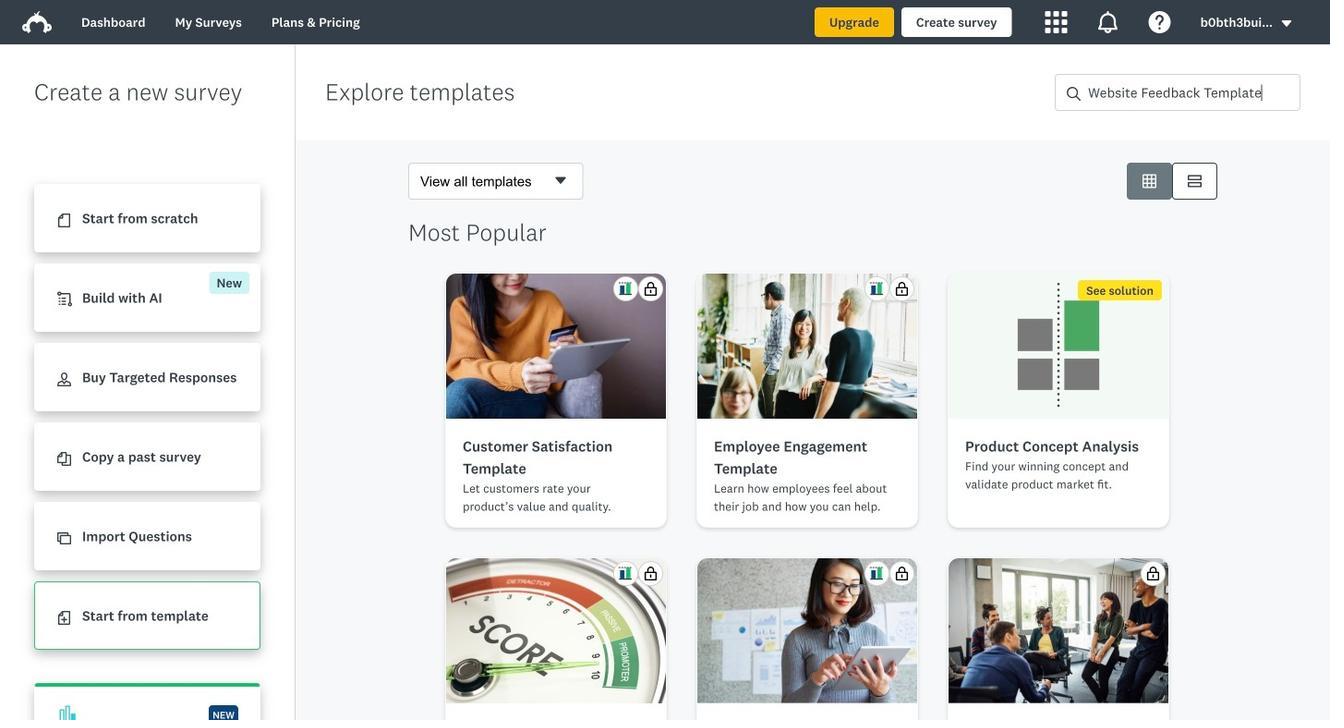 Task type: vqa. For each thing, say whether or not it's contained in the screenshot.
SurveyMonkey image
no



Task type: describe. For each thing, give the bounding box(es) containing it.
lock image for employee engagement template image on the right
[[896, 282, 909, 296]]

documentclone image
[[57, 452, 71, 466]]

document image
[[57, 214, 71, 228]]

lock image
[[896, 567, 909, 580]]

clone image
[[57, 532, 71, 546]]

2 brand logo image from the top
[[22, 11, 52, 33]]

notification center icon image
[[1098, 11, 1120, 33]]

Search templates field
[[1081, 75, 1300, 110]]

grid image
[[1143, 174, 1157, 188]]



Task type: locate. For each thing, give the bounding box(es) containing it.
documentplus image
[[57, 611, 71, 625]]

lock image for net promoter® score (nps) template image
[[644, 567, 658, 580]]

brand logo image
[[22, 7, 52, 37], [22, 11, 52, 33]]

software and app customer feedback with nps® image
[[698, 558, 918, 703]]

dropdown arrow icon image
[[1281, 17, 1294, 30], [1283, 20, 1292, 27]]

net promoter® score (nps) template image
[[446, 558, 666, 703]]

help icon image
[[1149, 11, 1172, 33]]

product concept analysis image
[[949, 274, 1169, 419]]

lock image for customer satisfaction template image
[[644, 282, 658, 296]]

search image
[[1068, 87, 1081, 101]]

customer satisfaction template image
[[446, 274, 666, 419]]

user image
[[57, 373, 71, 387]]

products icon image
[[1046, 11, 1068, 33], [1046, 11, 1068, 33]]

surveymonkey-paradigm belonging and inclusion template image
[[949, 558, 1169, 703]]

1 brand logo image from the top
[[22, 7, 52, 37]]

textboxmultiple image
[[1189, 174, 1202, 188]]

lock image
[[644, 282, 658, 296], [896, 282, 909, 296], [644, 567, 658, 580], [1147, 567, 1161, 580]]

employee engagement template image
[[698, 274, 918, 419]]



